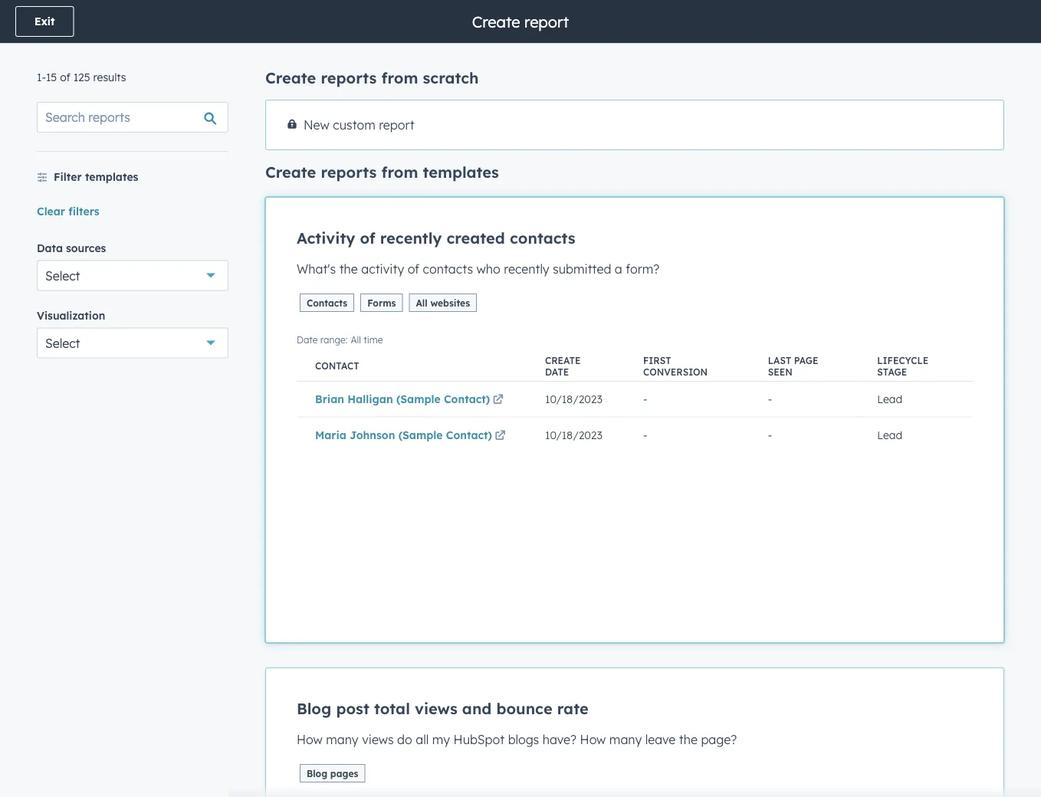 Task type: vqa. For each thing, say whether or not it's contained in the screenshot.
the leftmost report
yes



Task type: locate. For each thing, give the bounding box(es) containing it.
0 vertical spatial lead
[[878, 393, 903, 406]]

create inside page section element
[[472, 12, 520, 31]]

many
[[326, 733, 359, 748], [610, 733, 642, 748]]

from down new custom report
[[382, 163, 418, 182]]

how up blog pages
[[297, 733, 323, 748]]

1 vertical spatial reports
[[321, 163, 377, 182]]

many down post at the bottom
[[326, 733, 359, 748]]

contact) left link opens in a new window icon
[[446, 428, 492, 442]]

from
[[382, 68, 418, 87], [382, 163, 418, 182]]

1 10/18/2023 from the top
[[545, 393, 603, 406]]

1 vertical spatial select
[[45, 336, 80, 351]]

select button for data sources
[[37, 260, 229, 291]]

last
[[769, 355, 792, 366]]

all left time
[[351, 334, 361, 346]]

views up the my
[[415, 700, 458, 719]]

page section element
[[0, 0, 1042, 43]]

1 vertical spatial lead
[[878, 428, 903, 442]]

1 vertical spatial select button
[[37, 328, 229, 359]]

all
[[416, 297, 428, 309], [351, 334, 361, 346]]

select
[[45, 268, 80, 283], [45, 336, 80, 351]]

the
[[340, 262, 358, 277], [679, 733, 698, 748]]

select button down sources on the top
[[37, 260, 229, 291]]

select button down visualization
[[37, 328, 229, 359]]

the inside option
[[340, 262, 358, 277]]

report
[[525, 12, 569, 31], [379, 117, 415, 133]]

1 horizontal spatial views
[[415, 700, 458, 719]]

0 horizontal spatial recently
[[380, 229, 442, 248]]

0 horizontal spatial date
[[297, 334, 318, 346]]

1 vertical spatial from
[[382, 163, 418, 182]]

brian halligan (sample contact) link
[[315, 393, 506, 406]]

form?
[[626, 262, 660, 277]]

1 horizontal spatial templates
[[423, 163, 499, 182]]

lifecycle
[[878, 355, 929, 366]]

0 vertical spatial select
[[45, 268, 80, 283]]

2 from from the top
[[382, 163, 418, 182]]

0 vertical spatial contacts
[[510, 229, 576, 248]]

0 horizontal spatial many
[[326, 733, 359, 748]]

data
[[37, 241, 63, 255]]

blog for blog pages
[[307, 768, 328, 780]]

0 vertical spatial the
[[340, 262, 358, 277]]

1 horizontal spatial the
[[679, 733, 698, 748]]

contacts up submitted
[[510, 229, 576, 248]]

1 vertical spatial contacts
[[423, 262, 473, 277]]

link opens in a new window image inside maria johnson (sample contact) "link"
[[495, 431, 506, 442]]

(sample up maria johnson (sample contact) "link"
[[397, 393, 441, 406]]

how
[[297, 733, 323, 748], [580, 733, 606, 748]]

0 vertical spatial contact)
[[444, 393, 490, 406]]

clear filters button
[[37, 202, 99, 221]]

0 vertical spatial of
[[60, 71, 70, 84]]

seen
[[769, 366, 793, 378]]

1 vertical spatial all
[[351, 334, 361, 346]]

all
[[416, 733, 429, 748]]

lead for maria johnson (sample contact)
[[878, 428, 903, 442]]

1 reports from the top
[[321, 68, 377, 87]]

2 vertical spatial of
[[408, 262, 420, 277]]

1 vertical spatial 10/18/2023
[[545, 428, 603, 442]]

blogs
[[508, 733, 539, 748]]

0 horizontal spatial contacts
[[423, 262, 473, 277]]

reports
[[321, 68, 377, 87], [321, 163, 377, 182]]

pages
[[331, 768, 358, 780]]

contacts
[[510, 229, 576, 248], [423, 262, 473, 277]]

contact
[[315, 360, 359, 372]]

select for data sources
[[45, 268, 80, 283]]

10/18/2023
[[545, 393, 603, 406], [545, 428, 603, 442]]

blog left pages
[[307, 768, 328, 780]]

1 how from the left
[[297, 733, 323, 748]]

1 vertical spatial views
[[362, 733, 394, 748]]

views
[[415, 700, 458, 719], [362, 733, 394, 748]]

blog left post at the bottom
[[297, 700, 332, 719]]

templates up created
[[423, 163, 499, 182]]

maria johnson (sample contact) link
[[315, 428, 509, 442]]

create for create report
[[472, 12, 520, 31]]

0 vertical spatial select button
[[37, 260, 229, 291]]

of
[[60, 71, 70, 84], [360, 229, 376, 248], [408, 262, 420, 277]]

all left websites
[[416, 297, 428, 309]]

New custom report checkbox
[[265, 100, 1005, 150]]

do
[[397, 733, 413, 748]]

0 horizontal spatial how
[[297, 733, 323, 748]]

recently up activity
[[380, 229, 442, 248]]

date
[[297, 334, 318, 346], [545, 366, 569, 378]]

2 lead from the top
[[878, 428, 903, 442]]

0 vertical spatial reports
[[321, 68, 377, 87]]

1 select from the top
[[45, 268, 80, 283]]

2 how from the left
[[580, 733, 606, 748]]

the right what's
[[340, 262, 358, 277]]

1 vertical spatial blog
[[307, 768, 328, 780]]

(sample for johnson
[[399, 428, 443, 442]]

0 vertical spatial (sample
[[397, 393, 441, 406]]

none checkbox containing activity of recently created contacts
[[265, 197, 1005, 644]]

views left do
[[362, 733, 394, 748]]

125
[[73, 71, 90, 84]]

1 horizontal spatial all
[[416, 297, 428, 309]]

None checkbox
[[265, 197, 1005, 644]]

1 horizontal spatial recently
[[504, 262, 550, 277]]

contact)
[[444, 393, 490, 406], [446, 428, 492, 442]]

halligan
[[348, 393, 393, 406]]

many left leave
[[610, 733, 642, 748]]

1 horizontal spatial contacts
[[510, 229, 576, 248]]

recently right who
[[504, 262, 550, 277]]

create for create reports from scratch
[[265, 68, 316, 87]]

0 vertical spatial all
[[416, 297, 428, 309]]

(sample
[[397, 393, 441, 406], [399, 428, 443, 442]]

leave
[[646, 733, 676, 748]]

link opens in a new window image
[[493, 395, 504, 406], [493, 395, 504, 406], [495, 431, 506, 442]]

reports down custom
[[321, 163, 377, 182]]

from left scratch
[[382, 68, 418, 87]]

(sample down brian halligan (sample contact) link
[[399, 428, 443, 442]]

lead
[[878, 393, 903, 406], [878, 428, 903, 442]]

2 10/18/2023 from the top
[[545, 428, 603, 442]]

15
[[46, 71, 57, 84]]

1 horizontal spatial how
[[580, 733, 606, 748]]

10/18/2023 for maria johnson (sample contact)
[[545, 428, 603, 442]]

1 vertical spatial recently
[[504, 262, 550, 277]]

0 horizontal spatial the
[[340, 262, 358, 277]]

exit
[[35, 15, 55, 28]]

create date
[[545, 355, 581, 378]]

0 horizontal spatial report
[[379, 117, 415, 133]]

contacts down the activity of recently created contacts
[[423, 262, 473, 277]]

maria
[[315, 428, 347, 442]]

from for scratch
[[382, 68, 418, 87]]

scratch
[[423, 68, 479, 87]]

-
[[644, 393, 648, 406], [769, 393, 773, 406], [644, 428, 648, 442], [769, 428, 773, 442]]

create
[[472, 12, 520, 31], [265, 68, 316, 87], [265, 163, 316, 182], [545, 355, 581, 366]]

custom
[[333, 117, 376, 133]]

brian
[[315, 393, 344, 406]]

2 horizontal spatial of
[[408, 262, 420, 277]]

1 horizontal spatial date
[[545, 366, 569, 378]]

1 from from the top
[[382, 68, 418, 87]]

1 horizontal spatial report
[[525, 12, 569, 31]]

1 vertical spatial report
[[379, 117, 415, 133]]

time
[[364, 334, 383, 346]]

1 vertical spatial date
[[545, 366, 569, 378]]

of right 15
[[60, 71, 70, 84]]

0 vertical spatial views
[[415, 700, 458, 719]]

select down visualization
[[45, 336, 80, 351]]

2 select from the top
[[45, 336, 80, 351]]

1 vertical spatial (sample
[[399, 428, 443, 442]]

select button
[[37, 260, 229, 291], [37, 328, 229, 359]]

what's the activity of contacts who recently submitted a form?
[[297, 262, 660, 277]]

contacts for of
[[423, 262, 473, 277]]

how right "have?"
[[580, 733, 606, 748]]

0 horizontal spatial of
[[60, 71, 70, 84]]

1 select button from the top
[[37, 260, 229, 291]]

bounce
[[497, 700, 553, 719]]

1 vertical spatial the
[[679, 733, 698, 748]]

total
[[374, 700, 410, 719]]

1 vertical spatial of
[[360, 229, 376, 248]]

create report
[[472, 12, 569, 31]]

forms
[[368, 297, 396, 309]]

of right activity
[[408, 262, 420, 277]]

1 vertical spatial contact)
[[446, 428, 492, 442]]

2 many from the left
[[610, 733, 642, 748]]

recently
[[380, 229, 442, 248], [504, 262, 550, 277]]

blog
[[297, 700, 332, 719], [307, 768, 328, 780]]

create inside option
[[545, 355, 581, 366]]

2 reports from the top
[[321, 163, 377, 182]]

select button for visualization
[[37, 328, 229, 359]]

templates up filters
[[85, 170, 138, 184]]

0 vertical spatial from
[[382, 68, 418, 87]]

1 many from the left
[[326, 733, 359, 748]]

contact) up maria johnson (sample contact) "link"
[[444, 393, 490, 406]]

from for templates
[[382, 163, 418, 182]]

create for create reports from templates
[[265, 163, 316, 182]]

activity of recently created contacts
[[297, 229, 576, 248]]

activity
[[362, 262, 404, 277]]

0 vertical spatial 10/18/2023
[[545, 393, 603, 406]]

1 horizontal spatial many
[[610, 733, 642, 748]]

0 vertical spatial blog
[[297, 700, 332, 719]]

None checkbox
[[265, 668, 1005, 798]]

2 select button from the top
[[37, 328, 229, 359]]

templates
[[423, 163, 499, 182], [85, 170, 138, 184]]

0 vertical spatial report
[[525, 12, 569, 31]]

reports up custom
[[321, 68, 377, 87]]

select down data sources
[[45, 268, 80, 283]]

the right leave
[[679, 733, 698, 748]]

1 lead from the top
[[878, 393, 903, 406]]

of up activity
[[360, 229, 376, 248]]



Task type: describe. For each thing, give the bounding box(es) containing it.
select for visualization
[[45, 336, 80, 351]]

created
[[447, 229, 505, 248]]

all websites
[[416, 297, 470, 309]]

reports for templates
[[321, 163, 377, 182]]

data sources
[[37, 241, 106, 255]]

Search search field
[[37, 102, 229, 133]]

visualization
[[37, 309, 105, 322]]

none checkbox containing blog post total views and bounce rate
[[265, 668, 1005, 798]]

who
[[477, 262, 501, 277]]

reports for scratch
[[321, 68, 377, 87]]

and
[[462, 700, 492, 719]]

1-
[[37, 71, 46, 84]]

report inside option
[[379, 117, 415, 133]]

my
[[433, 733, 450, 748]]

page
[[795, 355, 819, 366]]

filter
[[54, 170, 82, 184]]

activity
[[297, 229, 355, 248]]

johnson
[[350, 428, 395, 442]]

results
[[93, 71, 126, 84]]

how many views do all my hubspot blogs have? how many leave the page?
[[297, 733, 737, 748]]

range:
[[321, 334, 348, 346]]

0 vertical spatial date
[[297, 334, 318, 346]]

last page seen
[[769, 355, 819, 378]]

clear
[[37, 204, 65, 218]]

blog for blog post total views and bounce rate
[[297, 700, 332, 719]]

0 vertical spatial recently
[[380, 229, 442, 248]]

0 horizontal spatial all
[[351, 334, 361, 346]]

stage
[[878, 366, 908, 378]]

date inside create date
[[545, 366, 569, 378]]

contacts
[[307, 297, 348, 309]]

lead for brian halligan (sample contact)
[[878, 393, 903, 406]]

link opens in a new window image for brian halligan (sample contact)
[[493, 395, 504, 406]]

rate
[[558, 700, 589, 719]]

date range: all time
[[297, 334, 383, 346]]

blog post total views and bounce rate
[[297, 700, 589, 719]]

1 horizontal spatial of
[[360, 229, 376, 248]]

report inside page section element
[[525, 12, 569, 31]]

create reports from templates
[[265, 163, 499, 182]]

new
[[304, 117, 330, 133]]

contact) for maria johnson (sample contact)
[[446, 428, 492, 442]]

(sample for halligan
[[397, 393, 441, 406]]

post
[[336, 700, 370, 719]]

sources
[[66, 241, 106, 255]]

link opens in a new window image for maria johnson (sample contact)
[[495, 431, 506, 442]]

brian halligan (sample contact)
[[315, 393, 490, 406]]

create reports from scratch
[[265, 68, 479, 87]]

filter templates
[[54, 170, 138, 184]]

first
[[644, 355, 672, 366]]

lifecycle stage
[[878, 355, 929, 378]]

contact) for brian halligan (sample contact)
[[444, 393, 490, 406]]

submitted
[[553, 262, 612, 277]]

0 horizontal spatial views
[[362, 733, 394, 748]]

1-15 of 125 results
[[37, 71, 126, 84]]

conversion
[[644, 366, 708, 378]]

new custom report
[[304, 117, 415, 133]]

0 horizontal spatial templates
[[85, 170, 138, 184]]

create for create date
[[545, 355, 581, 366]]

10/18/2023 for brian halligan (sample contact)
[[545, 393, 603, 406]]

link opens in a new window image
[[495, 431, 506, 442]]

filters
[[68, 204, 99, 218]]

websites
[[431, 297, 470, 309]]

hubspot
[[454, 733, 505, 748]]

what's
[[297, 262, 336, 277]]

contacts for created
[[510, 229, 576, 248]]

first conversion
[[644, 355, 708, 378]]

have?
[[543, 733, 577, 748]]

a
[[615, 262, 623, 277]]

exit link
[[15, 6, 74, 37]]

maria johnson (sample contact)
[[315, 428, 492, 442]]

clear filters
[[37, 204, 99, 218]]

blog pages
[[307, 768, 358, 780]]

page?
[[701, 733, 737, 748]]



